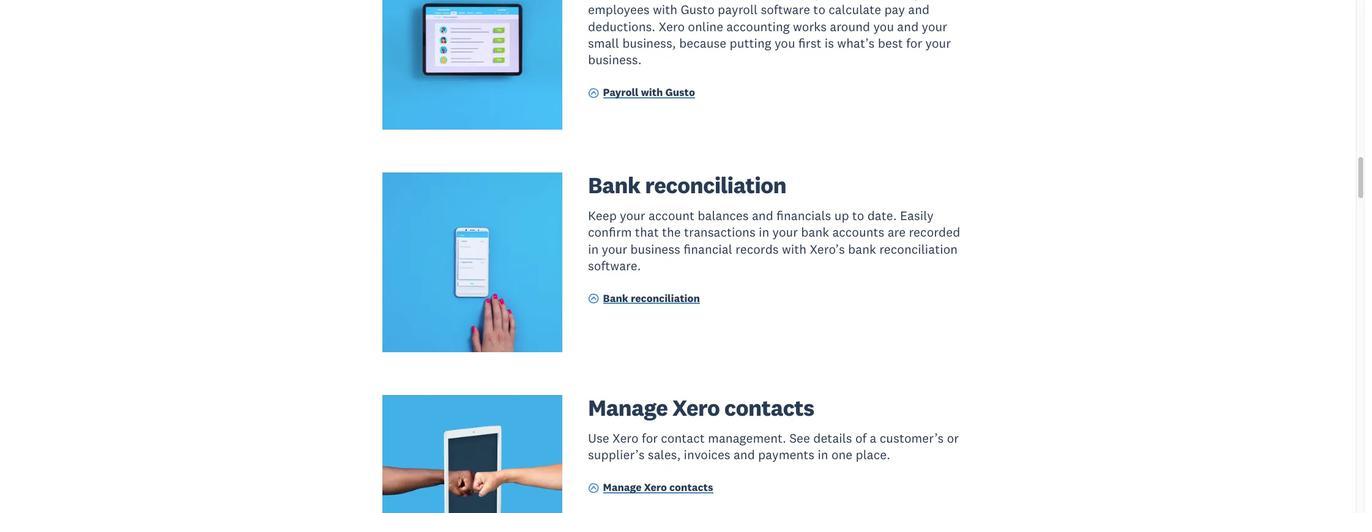 Task type: vqa. For each thing, say whether or not it's contained in the screenshot.
accountants inside "Dropdown Button"
no



Task type: describe. For each thing, give the bounding box(es) containing it.
use
[[588, 430, 609, 447]]

for inside work smarter, not harder with xero's payroll software. pay employees with gusto payroll software to calculate pay and deductions. xero online accounting works around you and your small business, because putting you first is what's best for your business.
[[906, 35, 923, 51]]

date.
[[868, 208, 897, 224]]

are
[[888, 224, 906, 241]]

putting
[[730, 35, 772, 51]]

payroll with gusto button
[[588, 85, 695, 102]]

0 vertical spatial manage
[[588, 394, 668, 422]]

xero inside work smarter, not harder with xero's payroll software. pay employees with gusto payroll software to calculate pay and deductions. xero online accounting works around you and your small business, because putting you first is what's best for your business.
[[659, 18, 685, 35]]

business,
[[623, 35, 676, 51]]

harder
[[694, 0, 732, 1]]

with up accounting
[[735, 0, 760, 1]]

0 vertical spatial bank
[[588, 171, 641, 200]]

pay
[[885, 1, 905, 18]]

to inside keep your account balances and financials up to date. easily confirm that the transactions in your bank accounts are recorded in your business financial records with xero's bank reconciliation software.
[[852, 208, 865, 224]]

manage xero contacts button
[[588, 481, 713, 498]]

accounting
[[727, 18, 790, 35]]

keep
[[588, 208, 617, 224]]

not
[[672, 0, 691, 1]]

financials
[[777, 208, 831, 224]]

works
[[793, 18, 827, 35]]

records
[[736, 241, 779, 258]]

or
[[947, 430, 959, 447]]

customer's
[[880, 430, 944, 447]]

use xero for contact management. see details of a customer's or supplier's sales, invoices and payments in one place.
[[588, 430, 959, 464]]

0 horizontal spatial payroll
[[718, 1, 758, 18]]

pay
[[900, 0, 921, 1]]

recorded
[[909, 224, 961, 241]]

management.
[[708, 430, 786, 447]]

accounts
[[833, 224, 885, 241]]

software. inside keep your account balances and financials up to date. easily confirm that the transactions in your bank accounts are recorded in your business financial records with xero's bank reconciliation software.
[[588, 258, 641, 274]]

reconciliation inside button
[[631, 292, 700, 305]]

software. inside work smarter, not harder with xero's payroll software. pay employees with gusto payroll software to calculate pay and deductions. xero online accounting works around you and your small business, because putting you first is what's best for your business.
[[844, 0, 897, 1]]

gusto inside work smarter, not harder with xero's payroll software. pay employees with gusto payroll software to calculate pay and deductions. xero online accounting works around you and your small business, because putting you first is what's best for your business.
[[681, 1, 715, 18]]

software
[[761, 1, 810, 18]]

because
[[679, 35, 727, 51]]

payroll with gusto
[[603, 86, 695, 99]]

contacts inside button
[[670, 481, 713, 495]]

a
[[870, 430, 877, 447]]

and inside use xero for contact management. see details of a customer's or supplier's sales, invoices and payments in one place.
[[734, 447, 755, 464]]

bank inside button
[[603, 292, 629, 305]]

1 vertical spatial you
[[775, 35, 795, 51]]

with inside keep your account balances and financials up to date. easily confirm that the transactions in your bank accounts are recorded in your business financial records with xero's bank reconciliation software.
[[782, 241, 807, 258]]

for inside use xero for contact management. see details of a customer's or supplier's sales, invoices and payments in one place.
[[642, 430, 658, 447]]

xero's inside keep your account balances and financials up to date. easily confirm that the transactions in your bank accounts are recorded in your business financial records with xero's bank reconciliation software.
[[810, 241, 845, 258]]

is
[[825, 35, 834, 51]]

best
[[878, 35, 903, 51]]

easily
[[900, 208, 934, 224]]

the
[[662, 224, 681, 241]]



Task type: locate. For each thing, give the bounding box(es) containing it.
xero's down accounts
[[810, 241, 845, 258]]

xero's inside work smarter, not harder with xero's payroll software. pay employees with gusto payroll software to calculate pay and deductions. xero online accounting works around you and your small business, because putting you first is what's best for your business.
[[763, 0, 798, 1]]

gusto down because
[[666, 86, 695, 99]]

contact
[[661, 430, 705, 447]]

0 horizontal spatial for
[[642, 430, 658, 447]]

1 horizontal spatial xero's
[[810, 241, 845, 258]]

to up works
[[814, 1, 826, 18]]

software. down confirm
[[588, 258, 641, 274]]

2 vertical spatial reconciliation
[[631, 292, 700, 305]]

1 vertical spatial manage
[[603, 481, 642, 495]]

account
[[649, 208, 695, 224]]

for right best
[[906, 35, 923, 51]]

payroll up accounting
[[718, 1, 758, 18]]

xero
[[659, 18, 685, 35], [673, 394, 720, 422], [613, 430, 639, 447], [644, 481, 667, 495]]

first
[[799, 35, 822, 51]]

0 horizontal spatial bank
[[801, 224, 829, 241]]

of
[[856, 430, 867, 447]]

xero down sales,
[[644, 481, 667, 495]]

0 horizontal spatial software.
[[588, 258, 641, 274]]

smarter,
[[621, 0, 668, 1]]

bank
[[588, 171, 641, 200], [603, 292, 629, 305]]

1 vertical spatial bank reconciliation
[[603, 292, 700, 305]]

contacts up "management."
[[725, 394, 814, 422]]

up
[[835, 208, 849, 224]]

for up sales,
[[642, 430, 658, 447]]

in up 'records'
[[759, 224, 770, 241]]

0 vertical spatial manage xero contacts
[[588, 394, 814, 422]]

to right up on the right of the page
[[852, 208, 865, 224]]

bank
[[801, 224, 829, 241], [848, 241, 876, 258]]

contacts
[[725, 394, 814, 422], [670, 481, 713, 495]]

bank reconciliation button
[[588, 292, 700, 308]]

you left first
[[775, 35, 795, 51]]

1 horizontal spatial payroll
[[801, 0, 841, 1]]

business.
[[588, 52, 642, 68]]

xero inside manage xero contacts button
[[644, 481, 667, 495]]

gusto
[[681, 1, 715, 18], [666, 86, 695, 99]]

bank reconciliation up account
[[588, 171, 787, 200]]

see
[[790, 430, 810, 447]]

and
[[908, 1, 930, 18], [897, 18, 919, 35], [752, 208, 774, 224], [734, 447, 755, 464]]

and inside keep your account balances and financials up to date. easily confirm that the transactions in your bank accounts are recorded in your business financial records with xero's bank reconciliation software.
[[752, 208, 774, 224]]

1 vertical spatial reconciliation
[[880, 241, 958, 258]]

0 vertical spatial xero's
[[763, 0, 798, 1]]

manage xero contacts up contact
[[588, 394, 814, 422]]

bank down accounts
[[848, 241, 876, 258]]

with inside button
[[641, 86, 663, 99]]

in
[[759, 224, 770, 241], [588, 241, 599, 258], [818, 447, 829, 464]]

0 horizontal spatial xero's
[[763, 0, 798, 1]]

online
[[688, 18, 724, 35]]

financial
[[684, 241, 732, 258]]

small
[[588, 35, 619, 51]]

you up best
[[874, 18, 894, 35]]

business
[[631, 241, 681, 258]]

manage
[[588, 394, 668, 422], [603, 481, 642, 495]]

gusto down harder
[[681, 1, 715, 18]]

1 vertical spatial xero's
[[810, 241, 845, 258]]

balances
[[698, 208, 749, 224]]

0 vertical spatial reconciliation
[[645, 171, 787, 200]]

manage inside manage xero contacts button
[[603, 481, 642, 495]]

sales,
[[648, 447, 681, 464]]

invoices
[[684, 447, 731, 464]]

employees
[[588, 1, 650, 18]]

keep your account balances and financials up to date. easily confirm that the transactions in your bank accounts are recorded in your business financial records with xero's bank reconciliation software.
[[588, 208, 961, 274]]

xero up "supplier's"
[[613, 430, 639, 447]]

one
[[832, 447, 853, 464]]

1 vertical spatial manage xero contacts
[[603, 481, 713, 495]]

1 horizontal spatial for
[[906, 35, 923, 51]]

confirm
[[588, 224, 632, 241]]

0 vertical spatial to
[[814, 1, 826, 18]]

0 vertical spatial bank reconciliation
[[588, 171, 787, 200]]

around
[[830, 18, 870, 35]]

1 vertical spatial software.
[[588, 258, 641, 274]]

reconciliation down recorded
[[880, 241, 958, 258]]

0 vertical spatial gusto
[[681, 1, 715, 18]]

0 horizontal spatial in
[[588, 241, 599, 258]]

in left 'one' at the bottom of page
[[818, 447, 829, 464]]

0 vertical spatial you
[[874, 18, 894, 35]]

place.
[[856, 447, 891, 464]]

software.
[[844, 0, 897, 1], [588, 258, 641, 274]]

manage up 'use' on the left of the page
[[588, 394, 668, 422]]

xero's up software
[[763, 0, 798, 1]]

work smarter, not harder with xero's payroll software. pay employees with gusto payroll software to calculate pay and deductions. xero online accounting works around you and your small business, because putting you first is what's best for your business.
[[588, 0, 951, 68]]

with down not
[[653, 1, 678, 18]]

0 vertical spatial contacts
[[725, 394, 814, 422]]

bank down "financials"
[[801, 224, 829, 241]]

that
[[635, 224, 659, 241]]

manage down "supplier's"
[[603, 481, 642, 495]]

1 horizontal spatial contacts
[[725, 394, 814, 422]]

supplier's
[[588, 447, 645, 464]]

to
[[814, 1, 826, 18], [852, 208, 865, 224]]

manage xero contacts inside button
[[603, 481, 713, 495]]

payroll
[[801, 0, 841, 1], [718, 1, 758, 18]]

1 horizontal spatial software.
[[844, 0, 897, 1]]

xero inside use xero for contact management. see details of a customer's or supplier's sales, invoices and payments in one place.
[[613, 430, 639, 447]]

1 vertical spatial for
[[642, 430, 658, 447]]

1 vertical spatial gusto
[[666, 86, 695, 99]]

0 horizontal spatial to
[[814, 1, 826, 18]]

1 vertical spatial contacts
[[670, 481, 713, 495]]

your
[[922, 18, 948, 35], [926, 35, 951, 51], [620, 208, 646, 224], [773, 224, 798, 241], [602, 241, 627, 258]]

transactions
[[684, 224, 756, 241]]

1 horizontal spatial you
[[874, 18, 894, 35]]

bank reconciliation down business
[[603, 292, 700, 305]]

xero's
[[763, 0, 798, 1], [810, 241, 845, 258]]

1 horizontal spatial in
[[759, 224, 770, 241]]

payments
[[758, 447, 815, 464]]

0 horizontal spatial you
[[775, 35, 795, 51]]

calculate
[[829, 1, 881, 18]]

details
[[814, 430, 852, 447]]

to inside work smarter, not harder with xero's payroll software. pay employees with gusto payroll software to calculate pay and deductions. xero online accounting works around you and your small business, because putting you first is what's best for your business.
[[814, 1, 826, 18]]

what's
[[837, 35, 875, 51]]

reconciliation down business
[[631, 292, 700, 305]]

you
[[874, 18, 894, 35], [775, 35, 795, 51]]

with down "financials"
[[782, 241, 807, 258]]

in down confirm
[[588, 241, 599, 258]]

gusto inside button
[[666, 86, 695, 99]]

payroll
[[603, 86, 639, 99]]

with right payroll
[[641, 86, 663, 99]]

in inside use xero for contact management. see details of a customer's or supplier's sales, invoices and payments in one place.
[[818, 447, 829, 464]]

xero up contact
[[673, 394, 720, 422]]

0 vertical spatial software.
[[844, 0, 897, 1]]

for
[[906, 35, 923, 51], [642, 430, 658, 447]]

xero down not
[[659, 18, 685, 35]]

payroll up works
[[801, 0, 841, 1]]

bank reconciliation inside button
[[603, 292, 700, 305]]

0 horizontal spatial contacts
[[670, 481, 713, 495]]

software. up calculate
[[844, 0, 897, 1]]

bank reconciliation
[[588, 171, 787, 200], [603, 292, 700, 305]]

0 vertical spatial for
[[906, 35, 923, 51]]

2 horizontal spatial in
[[818, 447, 829, 464]]

1 vertical spatial to
[[852, 208, 865, 224]]

1 horizontal spatial bank
[[848, 241, 876, 258]]

work
[[588, 0, 618, 1]]

with
[[735, 0, 760, 1], [653, 1, 678, 18], [641, 86, 663, 99], [782, 241, 807, 258]]

manage xero contacts down sales,
[[603, 481, 713, 495]]

reconciliation inside keep your account balances and financials up to date. easily confirm that the transactions in your bank accounts are recorded in your business financial records with xero's bank reconciliation software.
[[880, 241, 958, 258]]

deductions.
[[588, 18, 656, 35]]

1 horizontal spatial to
[[852, 208, 865, 224]]

manage xero contacts
[[588, 394, 814, 422], [603, 481, 713, 495]]

reconciliation up balances
[[645, 171, 787, 200]]

contacts down invoices
[[670, 481, 713, 495]]

reconciliation
[[645, 171, 787, 200], [880, 241, 958, 258], [631, 292, 700, 305]]

1 vertical spatial bank
[[603, 292, 629, 305]]



